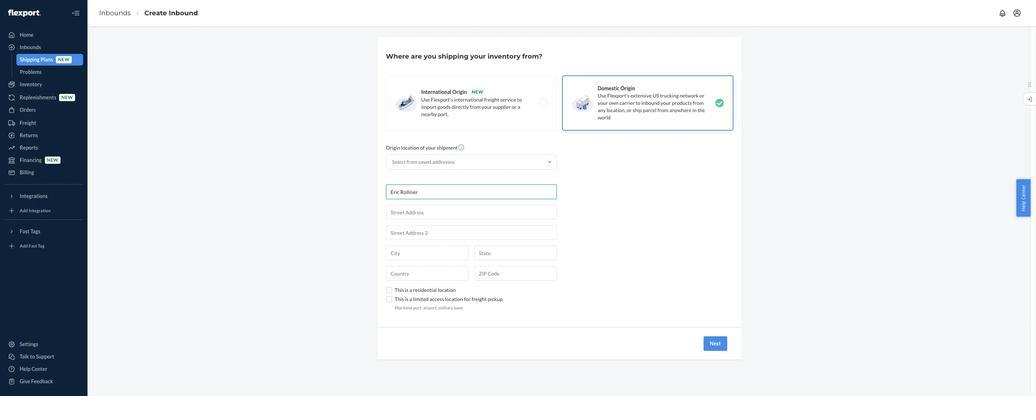 Task type: locate. For each thing, give the bounding box(es) containing it.
this is a limited access location for freight pickup
[[395, 296, 503, 303]]

from left saved
[[407, 159, 418, 165]]

0 vertical spatial help
[[1020, 201, 1027, 212]]

0 vertical spatial freight
[[484, 97, 499, 103]]

0 vertical spatial inbounds link
[[99, 9, 131, 17]]

1 vertical spatial center
[[32, 366, 47, 373]]

shipping
[[20, 57, 40, 63]]

a left limited on the bottom of the page
[[410, 296, 412, 303]]

your
[[470, 53, 486, 61], [598, 100, 608, 106], [661, 100, 671, 106], [482, 104, 492, 110], [426, 145, 436, 151]]

to right "talk"
[[30, 354, 35, 360]]

1 vertical spatial help center
[[20, 366, 47, 373]]

select
[[392, 159, 406, 165]]

use inside domestic origin use flexport's extensive us trucking network or your own carrier to inbound your products from any location, or ship parcel from anywhere in the world
[[598, 93, 606, 99]]

origin location of your shipment
[[386, 145, 458, 151]]

freight right for in the left of the page
[[472, 296, 487, 303]]

inbounds
[[99, 9, 131, 17], [20, 44, 41, 50]]

0 horizontal spatial to
[[30, 354, 35, 360]]

freight
[[20, 120, 36, 126]]

or down carrier on the right of page
[[627, 107, 632, 113]]

add for add integration
[[20, 208, 28, 214]]

2 this from the top
[[395, 296, 404, 303]]

use
[[598, 93, 606, 99], [421, 97, 430, 103]]

2 add from the top
[[20, 244, 28, 249]]

carrier
[[620, 100, 635, 106]]

new for international origin
[[472, 89, 484, 95]]

directly
[[452, 104, 469, 110]]

open account menu image
[[1013, 9, 1022, 18]]

flexport logo image
[[8, 9, 41, 17]]

0 vertical spatial center
[[1020, 185, 1027, 200]]

0 vertical spatial help center
[[1020, 185, 1027, 212]]

international
[[421, 89, 451, 95]]

tag
[[38, 244, 44, 249]]

0 vertical spatial this
[[395, 287, 404, 294]]

1 vertical spatial add
[[20, 244, 28, 249]]

1 add from the top
[[20, 208, 28, 214]]

new up international
[[472, 89, 484, 95]]

your down 'trucking'
[[661, 100, 671, 106]]

help center link
[[4, 364, 83, 376]]

settings
[[20, 342, 38, 348]]

1 horizontal spatial use
[[598, 93, 606, 99]]

a for this is a residential location
[[410, 287, 412, 294]]

0 horizontal spatial inbounds
[[20, 44, 41, 50]]

use down domestic in the top of the page
[[598, 93, 606, 99]]

origin inside domestic origin use flexport's extensive us trucking network or your own carrier to inbound your products from any location, or ship parcel from anywhere in the world
[[621, 85, 635, 92]]

add left integration
[[20, 208, 28, 214]]

City text field
[[386, 246, 468, 261]]

add down fast tags
[[20, 244, 28, 249]]

origin for domestic
[[621, 85, 635, 92]]

0 vertical spatial add
[[20, 208, 28, 214]]

is for limited
[[405, 296, 409, 303]]

0 vertical spatial fast
[[20, 229, 29, 235]]

reports link
[[4, 142, 83, 154]]

or
[[700, 93, 705, 99], [512, 104, 517, 110], [627, 107, 632, 113]]

replenishments
[[20, 94, 56, 101]]

talk to support button
[[4, 352, 83, 363]]

this
[[395, 287, 404, 294], [395, 296, 404, 303]]

new
[[58, 57, 70, 63], [472, 89, 484, 95], [61, 95, 73, 100], [47, 158, 58, 163]]

1 horizontal spatial center
[[1020, 185, 1027, 200]]

0 vertical spatial is
[[405, 287, 409, 294]]

is for residential
[[405, 287, 409, 294]]

or right 'network' in the right of the page
[[700, 93, 705, 99]]

inventory
[[488, 53, 521, 61]]

origin up select
[[386, 145, 400, 151]]

freight up supplier
[[484, 97, 499, 103]]

shipment
[[437, 145, 458, 151]]

a
[[518, 104, 520, 110], [410, 287, 412, 294], [410, 296, 412, 303]]

2 vertical spatial a
[[410, 296, 412, 303]]

or inside use flexport's international freight service to import goods directly from your supplier or a nearby port.
[[512, 104, 517, 110]]

from right the parcel
[[658, 107, 669, 113]]

origin for international
[[452, 89, 467, 95]]

orders
[[20, 107, 36, 113]]

2 is from the top
[[405, 296, 409, 303]]

billing
[[20, 170, 34, 176]]

a right supplier
[[518, 104, 520, 110]]

1 horizontal spatial to
[[517, 97, 522, 103]]

1 horizontal spatial help
[[1020, 201, 1027, 212]]

create inbound link
[[144, 9, 198, 17]]

origin
[[621, 85, 635, 92], [452, 89, 467, 95], [386, 145, 400, 151]]

your right shipping
[[470, 53, 486, 61]]

0 horizontal spatial origin
[[386, 145, 400, 151]]

your up any in the right of the page
[[598, 100, 608, 106]]

1 horizontal spatial inbounds
[[99, 9, 131, 17]]

a inside use flexport's international freight service to import goods directly from your supplier or a nearby port.
[[518, 104, 520, 110]]

2 horizontal spatial to
[[636, 100, 641, 106]]

1 this from the top
[[395, 287, 404, 294]]

own
[[609, 100, 619, 106]]

from up the
[[693, 100, 704, 106]]

use up import
[[421, 97, 430, 103]]

new right the plans
[[58, 57, 70, 63]]

returns link
[[4, 130, 83, 141]]

maritime port, airport, military base
[[395, 306, 463, 311]]

location up base
[[445, 296, 463, 303]]

2 vertical spatial location
[[445, 296, 463, 303]]

new up orders link at the top left
[[61, 95, 73, 100]]

fast left tags
[[20, 229, 29, 235]]

1 vertical spatial fast
[[29, 244, 37, 249]]

help
[[1020, 201, 1027, 212], [20, 366, 31, 373]]

residential
[[413, 287, 437, 294]]

orders link
[[4, 104, 83, 116]]

to inside button
[[30, 354, 35, 360]]

parcel
[[643, 107, 657, 113]]

1 vertical spatial inbounds
[[20, 44, 41, 50]]

origin up international
[[452, 89, 467, 95]]

0 vertical spatial inbounds
[[99, 9, 131, 17]]

your left supplier
[[482, 104, 492, 110]]

add
[[20, 208, 28, 214], [20, 244, 28, 249]]

pickup
[[488, 296, 503, 303]]

from inside use flexport's international freight service to import goods directly from your supplier or a nearby port.
[[470, 104, 481, 110]]

1 horizontal spatial origin
[[452, 89, 467, 95]]

1 vertical spatial this
[[395, 296, 404, 303]]

origin up flexport's
[[621, 85, 635, 92]]

0 vertical spatial a
[[518, 104, 520, 110]]

None checkbox
[[386, 288, 392, 294], [386, 297, 392, 303], [386, 288, 392, 294], [386, 297, 392, 303]]

in
[[693, 107, 697, 113]]

to
[[517, 97, 522, 103], [636, 100, 641, 106], [30, 354, 35, 360]]

location up this is a limited access location for freight pickup
[[438, 287, 456, 294]]

to up ship
[[636, 100, 641, 106]]

from down international
[[470, 104, 481, 110]]

is
[[405, 287, 409, 294], [405, 296, 409, 303]]

0 horizontal spatial inbounds link
[[4, 42, 83, 53]]

1 vertical spatial freight
[[472, 296, 487, 303]]

saved
[[419, 159, 431, 165]]

1 vertical spatial a
[[410, 287, 412, 294]]

First & Last Name text field
[[386, 185, 557, 199]]

a left residential
[[410, 287, 412, 294]]

goods
[[437, 104, 451, 110]]

fast left tag
[[29, 244, 37, 249]]

international origin
[[421, 89, 467, 95]]

0 horizontal spatial or
[[512, 104, 517, 110]]

0 horizontal spatial help
[[20, 366, 31, 373]]

fast
[[20, 229, 29, 235], [29, 244, 37, 249]]

1 vertical spatial is
[[405, 296, 409, 303]]

0 horizontal spatial use
[[421, 97, 430, 103]]

fast inside dropdown button
[[20, 229, 29, 235]]

billing link
[[4, 167, 83, 179]]

1 horizontal spatial help center
[[1020, 185, 1027, 212]]

import
[[421, 104, 436, 110]]

fast tags
[[20, 229, 40, 235]]

location left of at the top left of the page
[[401, 145, 419, 151]]

ship
[[633, 107, 642, 113]]

0 horizontal spatial center
[[32, 366, 47, 373]]

give
[[20, 379, 30, 385]]

use inside use flexport's international freight service to import goods directly from your supplier or a nearby port.
[[421, 97, 430, 103]]

plans
[[41, 57, 53, 63]]

new down reports link
[[47, 158, 58, 163]]

to right service
[[517, 97, 522, 103]]

2 horizontal spatial origin
[[621, 85, 635, 92]]

1 is from the top
[[405, 287, 409, 294]]

support
[[36, 354, 54, 360]]

or down service
[[512, 104, 517, 110]]

freight
[[484, 97, 499, 103], [472, 296, 487, 303]]

inbounds link
[[99, 9, 131, 17], [4, 42, 83, 53]]

supplier
[[493, 104, 511, 110]]

use flexport's international freight service to import goods directly from your supplier or a nearby port.
[[421, 97, 522, 117]]

center
[[1020, 185, 1027, 200], [32, 366, 47, 373]]



Task type: describe. For each thing, give the bounding box(es) containing it.
world
[[598, 115, 611, 121]]

addresses
[[432, 159, 455, 165]]

add integration
[[20, 208, 51, 214]]

for
[[464, 296, 471, 303]]

flexport's
[[431, 97, 453, 103]]

home
[[20, 32, 33, 38]]

integrations button
[[4, 191, 83, 202]]

limited
[[413, 296, 429, 303]]

inbound
[[169, 9, 198, 17]]

ZIP Code text field
[[474, 267, 557, 281]]

new for shipping plans
[[58, 57, 70, 63]]

trucking
[[660, 93, 679, 99]]

create
[[144, 9, 167, 17]]

to inside use flexport's international freight service to import goods directly from your supplier or a nearby port.
[[517, 97, 522, 103]]

international
[[454, 97, 483, 103]]

add for add fast tag
[[20, 244, 28, 249]]

where
[[386, 53, 409, 61]]

shipping
[[438, 53, 469, 61]]

are
[[411, 53, 422, 61]]

extensive
[[631, 93, 652, 99]]

0 horizontal spatial help center
[[20, 366, 47, 373]]

Street Address 2 text field
[[386, 226, 557, 240]]

access
[[430, 296, 444, 303]]

help inside button
[[1020, 201, 1027, 212]]

integration
[[29, 208, 51, 214]]

your inside use flexport's international freight service to import goods directly from your supplier or a nearby port.
[[482, 104, 492, 110]]

add fast tag
[[20, 244, 44, 249]]

this is a residential location
[[395, 287, 456, 294]]

open notifications image
[[998, 9, 1007, 18]]

reports
[[20, 145, 38, 151]]

give feedback button
[[4, 376, 83, 388]]

your right of at the top left of the page
[[426, 145, 436, 151]]

talk to support
[[20, 354, 54, 360]]

flexport's
[[607, 93, 630, 99]]

feedback
[[31, 379, 53, 385]]

service
[[500, 97, 516, 103]]

talk
[[20, 354, 29, 360]]

1 vertical spatial inbounds link
[[4, 42, 83, 53]]

1 vertical spatial location
[[438, 287, 456, 294]]

next button
[[704, 337, 727, 352]]

new for replenishments
[[61, 95, 73, 100]]

nearby
[[421, 111, 437, 117]]

State text field
[[474, 246, 557, 261]]

inbound
[[642, 100, 660, 106]]

give feedback
[[20, 379, 53, 385]]

Street Address text field
[[386, 205, 557, 220]]

anywhere
[[670, 107, 692, 113]]

problems link
[[16, 66, 83, 78]]

freight inside use flexport's international freight service to import goods directly from your supplier or a nearby port.
[[484, 97, 499, 103]]

this for this is a residential location
[[395, 287, 404, 294]]

1 horizontal spatial inbounds link
[[99, 9, 131, 17]]

Country text field
[[386, 267, 468, 281]]

a for this is a limited access location for freight pickup
[[410, 296, 412, 303]]

problems
[[20, 69, 42, 75]]

integrations
[[20, 193, 48, 199]]

new for financing
[[47, 158, 58, 163]]

create inbound
[[144, 9, 198, 17]]

2 horizontal spatial or
[[700, 93, 705, 99]]

returns
[[20, 132, 38, 139]]

the
[[698, 107, 705, 113]]

0 vertical spatial location
[[401, 145, 419, 151]]

to inside domestic origin use flexport's extensive us trucking network or your own carrier to inbound your products from any location, or ship parcel from anywhere in the world
[[636, 100, 641, 106]]

home link
[[4, 29, 83, 41]]

check circle image
[[715, 99, 724, 108]]

inbounds inside breadcrumbs navigation
[[99, 9, 131, 17]]

products
[[672, 100, 692, 106]]

this for this is a limited access location for freight pickup
[[395, 296, 404, 303]]

domestic origin use flexport's extensive us trucking network or your own carrier to inbound your products from any location, or ship parcel from anywhere in the world
[[598, 85, 705, 121]]

1 horizontal spatial or
[[627, 107, 632, 113]]

add integration link
[[4, 205, 83, 217]]

base
[[454, 306, 463, 311]]

1 vertical spatial help
[[20, 366, 31, 373]]

us
[[653, 93, 659, 99]]

inventory
[[20, 81, 42, 88]]

financing
[[20, 157, 42, 163]]

select from saved addresses
[[392, 159, 455, 165]]

airport,
[[423, 306, 438, 311]]

close navigation image
[[71, 9, 80, 18]]

fast tags button
[[4, 226, 83, 238]]

settings link
[[4, 339, 83, 351]]

help center button
[[1017, 180, 1031, 217]]

shipping plans
[[20, 57, 53, 63]]

next
[[710, 341, 721, 347]]

domestic
[[598, 85, 620, 92]]

location,
[[607, 107, 626, 113]]

center inside button
[[1020, 185, 1027, 200]]

add fast tag link
[[4, 241, 83, 252]]

port,
[[413, 306, 423, 311]]

port.
[[438, 111, 449, 117]]

network
[[680, 93, 699, 99]]

maritime
[[395, 306, 413, 311]]

military
[[438, 306, 453, 311]]

from?
[[522, 53, 543, 61]]

breadcrumbs navigation
[[93, 2, 204, 24]]

where are you shipping your inventory from?
[[386, 53, 543, 61]]

any
[[598, 107, 606, 113]]

help center inside button
[[1020, 185, 1027, 212]]

of
[[420, 145, 425, 151]]

you
[[424, 53, 437, 61]]



Task type: vqa. For each thing, say whether or not it's contained in the screenshot.
Replenishments new
yes



